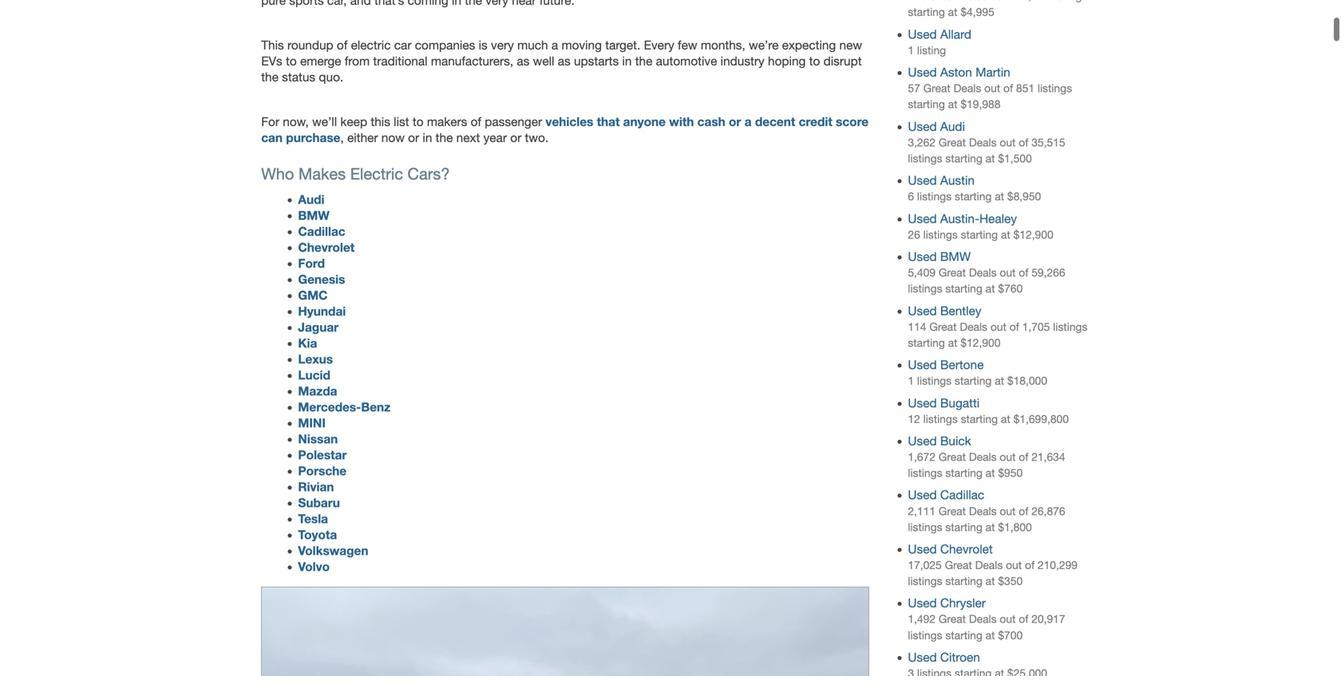 Task type: locate. For each thing, give the bounding box(es) containing it.
1 vertical spatial chevrolet
[[941, 542, 994, 557]]

of inside 5,409 great deals out of 59,266 listings starting at
[[1019, 266, 1029, 279]]

great inside 114 great deals out of 1,705 listings starting at
[[930, 321, 957, 333]]

used up 3,262
[[909, 119, 937, 134]]

austin
[[941, 173, 975, 188]]

starting down austin
[[955, 190, 992, 203]]

out inside the 3,262 great deals out of 35,515 listings starting at
[[1000, 136, 1016, 149]]

bmw inside audi bmw cadillac chevrolet ford genesis gmc hyundai jaguar kia lexus lucid mazda mercedes-benz mini nissan polestar porsche rivian subaru tesla toyota volkswagen volvo
[[298, 208, 330, 223]]

listings inside used bertone 1 listings starting at $18,000
[[918, 375, 952, 387]]

listings down "used bugatti" link
[[924, 413, 958, 426]]

deals for chevrolet
[[976, 559, 1003, 572]]

deals inside 2,111 great deals out of 26,876 listings starting at
[[970, 505, 997, 518]]

of up $760 at top right
[[1019, 266, 1029, 279]]

used allard 1 listing
[[909, 27, 972, 57]]

out inside the 240 great deals out of 2,932 listings starting at
[[991, 0, 1007, 3]]

great down used bmw
[[939, 266, 967, 279]]

used up 17,025
[[909, 542, 937, 557]]

listings for 3,262 great deals out of 35,515 listings starting at
[[909, 152, 943, 165]]

great inside 57 great deals out of 851 listings starting at
[[924, 82, 951, 95]]

listing
[[918, 44, 947, 57]]

used inside used allard 1 listing
[[909, 27, 937, 41]]

1 vertical spatial the
[[261, 70, 279, 84]]

of up $1,800
[[1019, 505, 1029, 518]]

of left the 2,932
[[1010, 0, 1020, 3]]

0 horizontal spatial the
[[261, 70, 279, 84]]

great inside 5,409 great deals out of 59,266 listings starting at
[[939, 266, 967, 279]]

of inside 2,111 great deals out of 26,876 listings starting at
[[1019, 505, 1029, 518]]

at up "used bertone" link
[[949, 337, 958, 349]]

listings down 5,409
[[909, 282, 943, 295]]

great right 57
[[924, 82, 951, 95]]

starting up used chevrolet
[[946, 521, 983, 534]]

at inside used bertone 1 listings starting at $18,000
[[995, 375, 1005, 387]]

rivian link
[[298, 480, 334, 495]]

1 vertical spatial audi
[[298, 192, 325, 207]]

at left $1,699,800
[[1002, 413, 1011, 426]]

used buick link
[[909, 434, 972, 449]]

great inside "17,025 great deals out of 210,299 listings starting at"
[[945, 559, 973, 572]]

listings inside 2,111 great deals out of 26,876 listings starting at
[[909, 521, 943, 534]]

2 horizontal spatial or
[[729, 114, 742, 129]]

starting inside 1,672 great deals out of 21,634 listings starting at
[[946, 467, 983, 480]]

listings inside "17,025 great deals out of 210,299 listings starting at"
[[909, 575, 943, 588]]

6
[[909, 190, 915, 203]]

0 horizontal spatial audi
[[298, 192, 325, 207]]

deals up $350
[[976, 559, 1003, 572]]

the down makers
[[436, 131, 453, 145]]

now
[[382, 131, 405, 145]]

at left $760 at top right
[[986, 282, 996, 295]]

listings inside the 3,262 great deals out of 35,515 listings starting at
[[909, 152, 943, 165]]

out up $1,800
[[1000, 505, 1016, 518]]

used up 114 on the right top of the page
[[909, 304, 937, 318]]

great for bentley
[[930, 321, 957, 333]]

out inside 2,111 great deals out of 26,876 listings starting at
[[1000, 505, 1016, 518]]

starting for 5,409
[[946, 282, 983, 295]]

0 vertical spatial chevrolet
[[298, 240, 355, 255]]

lucid link
[[298, 368, 331, 383]]

starting up citroen
[[946, 629, 983, 642]]

chevrolet down cadillac link
[[298, 240, 355, 255]]

of inside the 240 great deals out of 2,932 listings starting at
[[1010, 0, 1020, 3]]

out inside 1,672 great deals out of 21,634 listings starting at
[[1000, 451, 1016, 464]]

used for used bugatti 12 listings starting at $1,699,800
[[909, 396, 937, 410]]

expecting
[[783, 38, 837, 52]]

deals inside 1,492 great deals out of 20,917 listings starting at
[[970, 613, 997, 626]]

listings down '2,111'
[[909, 521, 943, 534]]

starting up austin
[[946, 152, 983, 165]]

at inside 114 great deals out of 1,705 listings starting at
[[949, 337, 958, 349]]

0 horizontal spatial cadillac
[[298, 224, 346, 239]]

ford
[[298, 256, 325, 271]]

used bentley link
[[909, 304, 982, 318]]

851
[[1017, 82, 1035, 95]]

starting inside 2,111 great deals out of 26,876 listings starting at
[[946, 521, 983, 534]]

genesis
[[298, 272, 345, 287]]

1 horizontal spatial as
[[558, 54, 571, 68]]

at inside 57 great deals out of 851 listings starting at
[[949, 98, 958, 111]]

at inside used austin-healey 26 listings starting at $12,900
[[1002, 228, 1011, 241]]

emerge
[[300, 54, 341, 68]]

0 vertical spatial the
[[636, 54, 653, 68]]

0 vertical spatial a
[[552, 38, 558, 52]]

or right cash
[[729, 114, 742, 129]]

21,634
[[1032, 451, 1066, 464]]

used for used austin 6 listings starting at $8,950
[[909, 173, 937, 188]]

starting up bentley
[[946, 282, 983, 295]]

deals inside 1,672 great deals out of 21,634 listings starting at
[[970, 451, 997, 464]]

cadillac up 2,111 great deals out of 26,876 listings starting at
[[941, 488, 985, 503]]

at left '$18,000'
[[995, 375, 1005, 387]]

or down passenger
[[511, 131, 522, 145]]

starting up used cadillac link
[[946, 467, 983, 480]]

great down used audi
[[939, 136, 967, 149]]

$350
[[999, 575, 1023, 588]]

deals inside 57 great deals out of 851 listings starting at
[[954, 82, 982, 95]]

great
[[930, 0, 957, 3], [924, 82, 951, 95], [939, 136, 967, 149], [939, 266, 967, 279], [930, 321, 957, 333], [939, 451, 967, 464], [939, 505, 967, 518], [945, 559, 973, 572], [939, 613, 967, 626]]

aston
[[941, 65, 973, 80]]

audi down $19,988 at the right top of page
[[941, 119, 966, 134]]

who makes electric cars?
[[261, 164, 450, 183]]

of for used bentley
[[1010, 321, 1020, 333]]

bmw down audi link
[[298, 208, 330, 223]]

great inside 1,672 great deals out of 21,634 listings starting at
[[939, 451, 967, 464]]

in
[[623, 54, 632, 68], [423, 131, 432, 145]]

starting inside used austin 6 listings starting at $8,950
[[955, 190, 992, 203]]

deals inside 5,409 great deals out of 59,266 listings starting at
[[970, 266, 997, 279]]

at for 1,705
[[949, 337, 958, 349]]

at inside 5,409 great deals out of 59,266 listings starting at
[[986, 282, 996, 295]]

of for used bmw
[[1019, 266, 1029, 279]]

listings inside 5,409 great deals out of 59,266 listings starting at
[[909, 282, 943, 295]]

used for used audi
[[909, 119, 937, 134]]

2 horizontal spatial to
[[810, 54, 821, 68]]

great for bmw
[[939, 266, 967, 279]]

at left $1,800
[[986, 521, 996, 534]]

1 horizontal spatial cadillac
[[941, 488, 985, 503]]

at left $700
[[986, 629, 996, 642]]

1 inside used bertone 1 listings starting at $18,000
[[909, 375, 915, 387]]

14 used from the top
[[909, 651, 937, 665]]

listings inside used austin-healey 26 listings starting at $12,900
[[924, 228, 958, 241]]

out up $1,500
[[1000, 136, 1016, 149]]

1 vertical spatial a
[[745, 114, 752, 129]]

1 horizontal spatial in
[[623, 54, 632, 68]]

great inside the 3,262 great deals out of 35,515 listings starting at
[[939, 136, 967, 149]]

starting down bugatti in the bottom right of the page
[[961, 413, 999, 426]]

used down 114 on the right top of the page
[[909, 358, 937, 372]]

3,262
[[909, 136, 936, 149]]

57
[[909, 82, 921, 95]]

of up $1,500
[[1019, 136, 1029, 149]]

0 vertical spatial audi
[[941, 119, 966, 134]]

used allard link
[[909, 27, 972, 41]]

$12,900 down healey
[[1014, 228, 1054, 241]]

$1,500
[[999, 152, 1033, 165]]

0 horizontal spatial in
[[423, 131, 432, 145]]

as
[[517, 54, 530, 68], [558, 54, 571, 68]]

at left $1,500
[[986, 152, 996, 165]]

used up 1,492
[[909, 596, 937, 611]]

starting down 240
[[909, 6, 946, 19]]

deals up $4,995
[[960, 0, 988, 3]]

2 as from the left
[[558, 54, 571, 68]]

10 used from the top
[[909, 434, 937, 449]]

26
[[909, 228, 921, 241]]

used for used bmw
[[909, 250, 937, 264]]

17,025
[[909, 559, 942, 572]]

at up allard
[[949, 6, 958, 19]]

out up $700
[[1000, 613, 1016, 626]]

vehicles that anyone with cash or a decent credit score can purchase
[[261, 114, 869, 145]]

used up 5,409
[[909, 250, 937, 264]]

credit
[[799, 114, 833, 129]]

at inside 2,111 great deals out of 26,876 listings starting at
[[986, 521, 996, 534]]

in down target.
[[623, 54, 632, 68]]

chevrolet up "17,025 great deals out of 210,299 listings starting at"
[[941, 542, 994, 557]]

months,
[[701, 38, 746, 52]]

in down makers
[[423, 131, 432, 145]]

or
[[729, 114, 742, 129], [408, 131, 419, 145], [511, 131, 522, 145]]

used up 12
[[909, 396, 937, 410]]

0 horizontal spatial chevrolet
[[298, 240, 355, 255]]

chevrolet inside audi bmw cadillac chevrolet ford genesis gmc hyundai jaguar kia lexus lucid mazda mercedes-benz mini nissan polestar porsche rivian subaru tesla toyota volkswagen volvo
[[298, 240, 355, 255]]

0 vertical spatial $12,900
[[1014, 228, 1054, 241]]

of inside "17,025 great deals out of 210,299 listings starting at"
[[1026, 559, 1035, 572]]

starting up chrysler
[[946, 575, 983, 588]]

of up $700
[[1019, 613, 1029, 626]]

starting for 1,672
[[946, 467, 983, 480]]

out for used aston martin
[[985, 82, 1001, 95]]

gmc link
[[298, 288, 328, 303]]

listings inside 1,492 great deals out of 20,917 listings starting at
[[909, 629, 943, 642]]

to
[[286, 54, 297, 68], [810, 54, 821, 68], [413, 115, 424, 129]]

used cadillac link
[[909, 488, 985, 503]]

used up listing
[[909, 27, 937, 41]]

at inside "17,025 great deals out of 210,299 listings starting at"
[[986, 575, 996, 588]]

great down used chevrolet
[[945, 559, 973, 572]]

great right 240
[[930, 0, 957, 3]]

out inside 1,492 great deals out of 20,917 listings starting at
[[1000, 613, 1016, 626]]

starting for 17,025
[[946, 575, 983, 588]]

listings inside 114 great deals out of 1,705 listings starting at
[[1054, 321, 1088, 333]]

out inside 57 great deals out of 851 listings starting at
[[985, 82, 1001, 95]]

7 used from the top
[[909, 304, 937, 318]]

hoping
[[768, 54, 806, 68]]

of inside this roundup of electric car companies is very much a moving target. every few months, we're expecting new evs to emerge from traditional manufacturers, as well as upstarts in the automotive industry hoping to disrupt the status quo.
[[337, 38, 348, 52]]

8 used from the top
[[909, 358, 937, 372]]

every
[[644, 38, 675, 52]]

listings inside 57 great deals out of 851 listings starting at
[[1038, 82, 1073, 95]]

used inside used austin-healey 26 listings starting at $12,900
[[909, 212, 937, 226]]

listings down "used bertone" link
[[918, 375, 952, 387]]

out up $760 at top right
[[1000, 266, 1016, 279]]

1 vertical spatial 1
[[909, 375, 915, 387]]

used for used austin-healey 26 listings starting at $12,900
[[909, 212, 937, 226]]

at for 35,515
[[986, 152, 996, 165]]

0 vertical spatial in
[[623, 54, 632, 68]]

volkswagen
[[298, 544, 369, 558]]

starting inside 1,492 great deals out of 20,917 listings starting at
[[946, 629, 983, 642]]

of up 'from'
[[337, 38, 348, 52]]

listings inside 1,672 great deals out of 21,634 listings starting at
[[909, 467, 943, 480]]

1 inside used allard 1 listing
[[909, 44, 915, 57]]

2 used from the top
[[909, 65, 937, 80]]

at inside 1,672 great deals out of 21,634 listings starting at
[[986, 467, 996, 480]]

deals up bentley
[[970, 266, 997, 279]]

4 used from the top
[[909, 173, 937, 188]]

57 great deals out of 851 listings starting at
[[909, 82, 1073, 111]]

subaru
[[298, 496, 340, 511]]

at inside the 240 great deals out of 2,932 listings starting at
[[949, 6, 958, 19]]

or down for now, we'll keep this list to makers of passenger
[[408, 131, 419, 145]]

at for 210,299
[[986, 575, 996, 588]]

0 horizontal spatial bmw
[[298, 208, 330, 223]]

either
[[347, 131, 378, 145]]

0 horizontal spatial as
[[517, 54, 530, 68]]

starting down the bertone in the bottom of the page
[[955, 375, 992, 387]]

of left 1,705
[[1010, 321, 1020, 333]]

great inside 2,111 great deals out of 26,876 listings starting at
[[939, 505, 967, 518]]

listings inside the 240 great deals out of 2,932 listings starting at
[[1054, 0, 1088, 3]]

1 horizontal spatial to
[[413, 115, 424, 129]]

great for chevrolet
[[945, 559, 973, 572]]

deals for audi
[[970, 136, 997, 149]]

starting down the "used austin-healey" link
[[961, 228, 999, 241]]

out for used chrysler
[[1000, 613, 1016, 626]]

2,111 great deals out of 26,876 listings starting at
[[909, 505, 1066, 534]]

listings for 57 great deals out of 851 listings starting at
[[1038, 82, 1073, 95]]

deals for aston
[[954, 82, 982, 95]]

a up "well"
[[552, 38, 558, 52]]

used audi
[[909, 119, 966, 134]]

out down martin
[[985, 82, 1001, 95]]

jaguar link
[[298, 320, 339, 335]]

starting for 1,492
[[946, 629, 983, 642]]

5 used from the top
[[909, 212, 937, 226]]

of inside 114 great deals out of 1,705 listings starting at
[[1010, 321, 1020, 333]]

6 used from the top
[[909, 250, 937, 264]]

listings right 1,705
[[1054, 321, 1088, 333]]

starting inside "17,025 great deals out of 210,299 listings starting at"
[[946, 575, 983, 588]]

out for used bmw
[[1000, 266, 1016, 279]]

used bertone link
[[909, 358, 984, 372]]

of for used chevrolet
[[1026, 559, 1035, 572]]

9 used from the top
[[909, 396, 937, 410]]

the down "evs"
[[261, 70, 279, 84]]

240
[[909, 0, 927, 3]]

$12,900
[[1014, 228, 1054, 241], [961, 337, 1001, 349]]

anyone
[[624, 114, 666, 129]]

evs
[[261, 54, 283, 68]]

starting down 114 on the right top of the page
[[909, 337, 946, 349]]

at left $350
[[986, 575, 996, 588]]

at inside used austin 6 listings starting at $8,950
[[995, 190, 1005, 203]]

1 1 from the top
[[909, 44, 915, 57]]

used inside used austin 6 listings starting at $8,950
[[909, 173, 937, 188]]

1
[[909, 44, 915, 57], [909, 375, 915, 387]]

starting for 3,262
[[946, 152, 983, 165]]

starting inside 5,409 great deals out of 59,266 listings starting at
[[946, 282, 983, 295]]

roundup
[[288, 38, 334, 52]]

as down the much
[[517, 54, 530, 68]]

great down used cadillac
[[939, 505, 967, 518]]

bmw for used
[[941, 250, 971, 264]]

that
[[597, 114, 620, 129]]

1 vertical spatial $12,900
[[961, 337, 1001, 349]]

used up 57
[[909, 65, 937, 80]]

2 1 from the top
[[909, 375, 915, 387]]

1 horizontal spatial the
[[436, 131, 453, 145]]

of up $950
[[1019, 451, 1029, 464]]

nissan
[[298, 432, 338, 447]]

at up healey
[[995, 190, 1005, 203]]

audi inside audi bmw cadillac chevrolet ford genesis gmc hyundai jaguar kia lexus lucid mazda mercedes-benz mini nissan polestar porsche rivian subaru tesla toyota volkswagen volvo
[[298, 192, 325, 207]]

1 horizontal spatial chevrolet
[[941, 542, 994, 557]]

, either now or in the next year or two.
[[341, 131, 549, 145]]

59,266
[[1032, 266, 1066, 279]]

of inside 1,492 great deals out of 20,917 listings starting at
[[1019, 613, 1029, 626]]

to right list
[[413, 115, 424, 129]]

used
[[909, 27, 937, 41], [909, 65, 937, 80], [909, 119, 937, 134], [909, 173, 937, 188], [909, 212, 937, 226], [909, 250, 937, 264], [909, 304, 937, 318], [909, 358, 937, 372], [909, 396, 937, 410], [909, 434, 937, 449], [909, 488, 937, 503], [909, 542, 937, 557], [909, 596, 937, 611], [909, 651, 937, 665]]

of inside 1,672 great deals out of 21,634 listings starting at
[[1019, 451, 1029, 464]]

listings down 'used austin' "link"
[[918, 190, 952, 203]]

volvo
[[298, 560, 330, 574]]

audi
[[941, 119, 966, 134], [298, 192, 325, 207]]

$700
[[999, 629, 1023, 642]]

used up 1,672
[[909, 434, 937, 449]]

13 used from the top
[[909, 596, 937, 611]]

at left $950
[[986, 467, 996, 480]]

traditional
[[373, 54, 428, 68]]

genesis link
[[298, 272, 345, 287]]

listings down 1,492
[[909, 629, 943, 642]]

at inside "used bugatti 12 listings starting at $1,699,800"
[[1002, 413, 1011, 426]]

1 horizontal spatial $12,900
[[1014, 228, 1054, 241]]

starting inside 57 great deals out of 851 listings starting at
[[909, 98, 946, 111]]

1 vertical spatial bmw
[[941, 250, 971, 264]]

1 horizontal spatial bmw
[[941, 250, 971, 264]]

deals inside the 3,262 great deals out of 35,515 listings starting at
[[970, 136, 997, 149]]

out inside 5,409 great deals out of 59,266 listings starting at
[[1000, 266, 1016, 279]]

0 vertical spatial bmw
[[298, 208, 330, 223]]

used chevrolet
[[909, 542, 994, 557]]

of for used buick
[[1019, 451, 1029, 464]]

of left "210,299"
[[1026, 559, 1035, 572]]

for now, we'll keep this list to makers of passenger
[[261, 115, 546, 129]]

austin-
[[941, 212, 980, 226]]

starting inside the 240 great deals out of 2,932 listings starting at
[[909, 6, 946, 19]]

great down the used bentley
[[930, 321, 957, 333]]

deals for bentley
[[960, 321, 988, 333]]

listings up used bmw
[[924, 228, 958, 241]]

out
[[991, 0, 1007, 3], [985, 82, 1001, 95], [1000, 136, 1016, 149], [1000, 266, 1016, 279], [991, 321, 1007, 333], [1000, 451, 1016, 464], [1000, 505, 1016, 518], [1007, 559, 1023, 572], [1000, 613, 1016, 626]]

at for 2,932
[[949, 6, 958, 19]]

0 vertical spatial 1
[[909, 44, 915, 57]]

out left 1,705
[[991, 321, 1007, 333]]

listings inside used austin 6 listings starting at $8,950
[[918, 190, 952, 203]]

of inside the 3,262 great deals out of 35,515 listings starting at
[[1019, 136, 1029, 149]]

0 horizontal spatial a
[[552, 38, 558, 52]]

12 used from the top
[[909, 542, 937, 557]]

listings down 3,262
[[909, 152, 943, 165]]

out up $350
[[1007, 559, 1023, 572]]

listings for 2,111 great deals out of 26,876 listings starting at
[[909, 521, 943, 534]]

11 used from the top
[[909, 488, 937, 503]]

used for used citroen
[[909, 651, 937, 665]]

starting inside 114 great deals out of 1,705 listings starting at
[[909, 337, 946, 349]]

starting down 57
[[909, 98, 946, 111]]

3 used from the top
[[909, 119, 937, 134]]

listings down 17,025
[[909, 575, 943, 588]]

deals inside 114 great deals out of 1,705 listings starting at
[[960, 321, 988, 333]]

as right "well"
[[558, 54, 571, 68]]

deals down used cadillac link
[[970, 505, 997, 518]]

of inside 57 great deals out of 851 listings starting at
[[1004, 82, 1014, 95]]

audi up bmw link
[[298, 192, 325, 207]]

at for 26,876
[[986, 521, 996, 534]]

out for used bentley
[[991, 321, 1007, 333]]

of for used audi
[[1019, 136, 1029, 149]]

at inside 1,492 great deals out of 20,917 listings starting at
[[986, 629, 996, 642]]

great for chrysler
[[939, 613, 967, 626]]

used inside used bertone 1 listings starting at $18,000
[[909, 358, 937, 372]]

at down healey
[[1002, 228, 1011, 241]]

quo.
[[319, 70, 344, 84]]

used for used chevrolet
[[909, 542, 937, 557]]

of for used aston martin
[[1004, 82, 1014, 95]]

deals inside "17,025 great deals out of 210,299 listings starting at"
[[976, 559, 1003, 572]]

out up $950
[[1000, 451, 1016, 464]]

great inside 1,492 great deals out of 20,917 listings starting at
[[939, 613, 967, 626]]

listings right the 2,932
[[1054, 0, 1088, 3]]

deals for bmw
[[970, 266, 997, 279]]

$12,900 up the bertone in the bottom of the page
[[961, 337, 1001, 349]]

cadillac up chevrolet link
[[298, 224, 346, 239]]

starting inside the 3,262 great deals out of 35,515 listings starting at
[[946, 152, 983, 165]]

industry
[[721, 54, 765, 68]]

1 horizontal spatial a
[[745, 114, 752, 129]]

out up $4,995
[[991, 0, 1007, 3]]

at up used audi
[[949, 98, 958, 111]]

1 used from the top
[[909, 27, 937, 41]]

mercedes-
[[298, 400, 361, 415]]

the down every
[[636, 54, 653, 68]]

year
[[484, 131, 507, 145]]

at inside the 3,262 great deals out of 35,515 listings starting at
[[986, 152, 996, 165]]

of
[[1010, 0, 1020, 3], [337, 38, 348, 52], [1004, 82, 1014, 95], [471, 115, 482, 129], [1019, 136, 1029, 149], [1019, 266, 1029, 279], [1010, 321, 1020, 333], [1019, 451, 1029, 464], [1019, 505, 1029, 518], [1026, 559, 1035, 572], [1019, 613, 1029, 626]]

deals
[[960, 0, 988, 3], [954, 82, 982, 95], [970, 136, 997, 149], [970, 266, 997, 279], [960, 321, 988, 333], [970, 451, 997, 464], [970, 505, 997, 518], [976, 559, 1003, 572], [970, 613, 997, 626]]

0 vertical spatial cadillac
[[298, 224, 346, 239]]

rivian
[[298, 480, 334, 495]]

starting for 57
[[909, 98, 946, 111]]

used for used bertone 1 listings starting at $18,000
[[909, 358, 937, 372]]

deals down used aston martin
[[954, 82, 982, 95]]

at for 851
[[949, 98, 958, 111]]

out inside 114 great deals out of 1,705 listings starting at
[[991, 321, 1007, 333]]

listings for 240 great deals out of 2,932 listings starting at
[[1054, 0, 1088, 3]]

great for aston
[[924, 82, 951, 95]]

deals down buick at the right of page
[[970, 451, 997, 464]]

buick
[[941, 434, 972, 449]]

listings for 17,025 great deals out of 210,299 listings starting at
[[909, 575, 943, 588]]

used inside "used bugatti 12 listings starting at $1,699,800"
[[909, 396, 937, 410]]

manufacturers,
[[431, 54, 514, 68]]

out inside "17,025 great deals out of 210,299 listings starting at"
[[1007, 559, 1023, 572]]

starting inside used bertone 1 listings starting at $18,000
[[955, 375, 992, 387]]

great for audi
[[939, 136, 967, 149]]



Task type: vqa. For each thing, say whether or not it's contained in the screenshot.
$61,989 FAIR DEAL
no



Task type: describe. For each thing, give the bounding box(es) containing it.
used for used chrysler
[[909, 596, 937, 611]]

at for 21,634
[[986, 467, 996, 480]]

2,932
[[1023, 0, 1051, 3]]

used bmw
[[909, 250, 971, 264]]

decent
[[756, 114, 796, 129]]

17,025 great deals out of 210,299 listings starting at
[[909, 559, 1078, 588]]

of for used chrysler
[[1019, 613, 1029, 626]]

great for cadillac
[[939, 505, 967, 518]]

two.
[[525, 131, 549, 145]]

starting for 240
[[909, 6, 946, 19]]

used austin link
[[909, 173, 975, 188]]

cadillac inside audi bmw cadillac chevrolet ford genesis gmc hyundai jaguar kia lexus lucid mazda mercedes-benz mini nissan polestar porsche rivian subaru tesla toyota volkswagen volvo
[[298, 224, 346, 239]]

volkswagen link
[[298, 544, 369, 558]]

healey
[[980, 212, 1018, 226]]

kia link
[[298, 336, 317, 351]]

audi link
[[298, 192, 325, 207]]

can
[[261, 130, 283, 145]]

$760
[[999, 282, 1023, 295]]

starting inside used austin-healey 26 listings starting at $12,900
[[961, 228, 999, 241]]

listings for 5,409 great deals out of 59,266 listings starting at
[[909, 282, 943, 295]]

at for 59,266
[[986, 282, 996, 295]]

$1,699,800
[[1014, 413, 1070, 426]]

used citroen link
[[909, 651, 981, 665]]

bmw for audi
[[298, 208, 330, 223]]

1,492 great deals out of 20,917 listings starting at
[[909, 613, 1066, 642]]

listings for 1,672 great deals out of 21,634 listings starting at
[[909, 467, 943, 480]]

used chrysler link
[[909, 596, 986, 611]]

used chevrolet link
[[909, 542, 994, 557]]

makers
[[427, 115, 468, 129]]

listings for 1,492 great deals out of 20,917 listings starting at
[[909, 629, 943, 642]]

in inside this roundup of electric car companies is very much a moving target. every few months, we're expecting new evs to emerge from traditional manufacturers, as well as upstarts in the automotive industry hoping to disrupt the status quo.
[[623, 54, 632, 68]]

starting inside "used bugatti 12 listings starting at $1,699,800"
[[961, 413, 999, 426]]

out for used cadillac
[[1000, 505, 1016, 518]]

much
[[518, 38, 548, 52]]

bugatti
[[941, 396, 980, 410]]

electric
[[350, 164, 403, 183]]

audi bmw cadillac chevrolet ford genesis gmc hyundai jaguar kia lexus lucid mazda mercedes-benz mini nissan polestar porsche rivian subaru tesla toyota volkswagen volvo
[[298, 192, 391, 574]]

used bentley
[[909, 304, 982, 318]]

12
[[909, 413, 921, 426]]

1,672
[[909, 451, 936, 464]]

1 horizontal spatial audi
[[941, 119, 966, 134]]

this roundup of electric car companies is very much a moving target. every few months, we're expecting new evs to emerge from traditional manufacturers, as well as upstarts in the automotive industry hoping to disrupt the status quo.
[[261, 38, 863, 84]]

used for used cadillac
[[909, 488, 937, 503]]

who
[[261, 164, 294, 183]]

chevrolet link
[[298, 240, 355, 255]]

benz
[[361, 400, 391, 415]]

2024 audi q8 e-tron review summary image
[[261, 587, 870, 677]]

used cadillac
[[909, 488, 985, 503]]

automotive
[[656, 54, 718, 68]]

polestar link
[[298, 448, 347, 463]]

used aston martin
[[909, 65, 1011, 80]]

used for used buick
[[909, 434, 937, 449]]

deals inside the 240 great deals out of 2,932 listings starting at
[[960, 0, 988, 3]]

hyundai
[[298, 304, 346, 319]]

starting for 114
[[909, 337, 946, 349]]

listings inside "used bugatti 12 listings starting at $1,699,800"
[[924, 413, 958, 426]]

out for used chevrolet
[[1007, 559, 1023, 572]]

mazda link
[[298, 384, 337, 399]]

makes
[[299, 164, 346, 183]]

at for 20,917
[[986, 629, 996, 642]]

porsche
[[298, 464, 347, 479]]

is
[[479, 38, 488, 52]]

used bmw link
[[909, 250, 971, 264]]

240 great deals out of 2,932 listings starting at
[[909, 0, 1088, 19]]

26,876
[[1032, 505, 1066, 518]]

deals for chrysler
[[970, 613, 997, 626]]

hyundai link
[[298, 304, 346, 319]]

mercedes-benz link
[[298, 400, 391, 415]]

citroen
[[941, 651, 981, 665]]

out for used buick
[[1000, 451, 1016, 464]]

this
[[371, 115, 391, 129]]

,
[[341, 131, 344, 145]]

0 horizontal spatial $12,900
[[961, 337, 1001, 349]]

listings for 114 great deals out of 1,705 listings starting at
[[1054, 321, 1088, 333]]

chrysler
[[941, 596, 986, 611]]

purchase
[[286, 130, 341, 145]]

we're
[[749, 38, 779, 52]]

score
[[836, 114, 869, 129]]

1,672 great deals out of 21,634 listings starting at
[[909, 451, 1066, 480]]

deals for buick
[[970, 451, 997, 464]]

2 horizontal spatial the
[[636, 54, 653, 68]]

subaru link
[[298, 496, 340, 511]]

used for used bentley
[[909, 304, 937, 318]]

of for used cadillac
[[1019, 505, 1029, 518]]

bertone
[[941, 358, 984, 372]]

lucid
[[298, 368, 331, 383]]

polestar
[[298, 448, 347, 463]]

great for buick
[[939, 451, 967, 464]]

now,
[[283, 115, 309, 129]]

1 vertical spatial in
[[423, 131, 432, 145]]

electric
[[351, 38, 391, 52]]

$12,900 inside used austin-healey 26 listings starting at $12,900
[[1014, 228, 1054, 241]]

well
[[533, 54, 555, 68]]

volvo link
[[298, 560, 330, 574]]

a inside vehicles that anyone with cash or a decent credit score can purchase
[[745, 114, 752, 129]]

1 horizontal spatial or
[[511, 131, 522, 145]]

jaguar
[[298, 320, 339, 335]]

car
[[394, 38, 412, 52]]

$1,800
[[999, 521, 1033, 534]]

1 for used allard
[[909, 44, 915, 57]]

used for used allard 1 listing
[[909, 27, 937, 41]]

cars?
[[408, 164, 450, 183]]

1 as from the left
[[517, 54, 530, 68]]

status
[[282, 70, 316, 84]]

20,917
[[1032, 613, 1066, 626]]

mazda
[[298, 384, 337, 399]]

passenger
[[485, 115, 542, 129]]

1 vertical spatial cadillac
[[941, 488, 985, 503]]

bmw link
[[298, 208, 330, 223]]

starting for 2,111
[[946, 521, 983, 534]]

of up next in the top left of the page
[[471, 115, 482, 129]]

$18,000
[[1008, 375, 1048, 387]]

35,515
[[1032, 136, 1066, 149]]

list
[[394, 115, 409, 129]]

used audi link
[[909, 119, 966, 134]]

or inside vehicles that anyone with cash or a decent credit score can purchase
[[729, 114, 742, 129]]

0 horizontal spatial to
[[286, 54, 297, 68]]

used aston martin link
[[909, 65, 1011, 80]]

1,492
[[909, 613, 936, 626]]

disrupt
[[824, 54, 862, 68]]

from
[[345, 54, 370, 68]]

used for used aston martin
[[909, 65, 937, 80]]

a inside this roundup of electric car companies is very much a moving target. every few months, we're expecting new evs to emerge from traditional manufacturers, as well as upstarts in the automotive industry hoping to disrupt the status quo.
[[552, 38, 558, 52]]

out for used audi
[[1000, 136, 1016, 149]]

1 for used bertone
[[909, 375, 915, 387]]

mini
[[298, 416, 326, 431]]

cadillac link
[[298, 224, 346, 239]]

2 vertical spatial the
[[436, 131, 453, 145]]

gmc
[[298, 288, 328, 303]]

0 horizontal spatial or
[[408, 131, 419, 145]]

$19,988
[[961, 98, 1001, 111]]

great inside the 240 great deals out of 2,932 listings starting at
[[930, 0, 957, 3]]

deals for cadillac
[[970, 505, 997, 518]]



